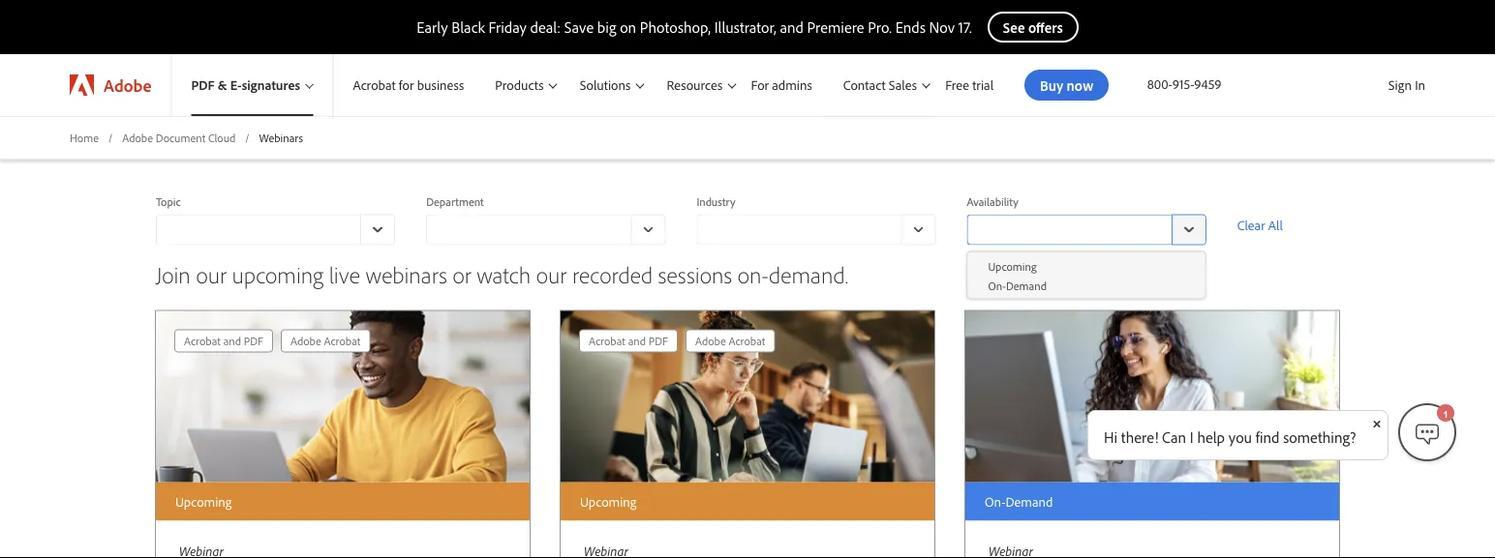 Task type: locate. For each thing, give the bounding box(es) containing it.
1 horizontal spatial acrobat and pdf
[[589, 334, 668, 349]]

hi
[[1104, 428, 1118, 447]]

acrobat
[[353, 77, 396, 94], [184, 334, 221, 349], [324, 334, 361, 349], [589, 334, 625, 349], [729, 334, 765, 349]]

pro.
[[868, 17, 892, 37]]

our down department "field"
[[536, 259, 567, 289]]

products button
[[476, 54, 560, 116]]

none field for department
[[426, 214, 666, 245]]

1 acrobat and pdf cell from the left
[[184, 331, 263, 352]]

you
[[1229, 428, 1252, 447]]

our
[[196, 259, 226, 289], [536, 259, 567, 289]]

grid for simple automation with action wizard image
[[170, 326, 374, 357]]

0 vertical spatial demand
[[1006, 278, 1047, 293]]

0 vertical spatial on-
[[988, 278, 1006, 293]]

on- inside 'element'
[[985, 494, 1006, 511]]

list box
[[968, 256, 1205, 295]]

grid down sessions
[[575, 326, 779, 357]]

none field up watch
[[426, 214, 666, 245]]

acrobat and pdf cell for adobe acrobat cell for collaborate securely with adobe acrobat and microsoft image
[[589, 331, 668, 352]]

1 horizontal spatial our
[[536, 259, 567, 289]]

4 none field from the left
[[967, 214, 1206, 245]]

1 horizontal spatial and
[[628, 334, 646, 349]]

Search Webinars search field
[[855, 129, 1339, 160]]

on- inside upcoming on-demand
[[988, 278, 1006, 293]]

none field up upcoming on-demand
[[967, 214, 1206, 245]]

Industry text field
[[697, 214, 901, 245]]

home link
[[70, 130, 99, 146]]

none field for industry
[[697, 214, 936, 245]]

acrobat and pdf cell down recorded
[[589, 331, 668, 352]]

2 grid from the left
[[575, 326, 779, 357]]

none field for availability
[[967, 214, 1206, 245]]

adobe acrobat cell
[[290, 331, 361, 352], [695, 331, 765, 352]]

0 horizontal spatial and
[[223, 334, 241, 349]]

pdf for simple automation with action wizard image
[[244, 334, 263, 349]]

none field 'topic'
[[156, 214, 395, 245]]

0 horizontal spatial adobe acrobat
[[290, 334, 361, 349]]

find
[[1256, 428, 1280, 447]]

adobe acrobat down "live"
[[290, 334, 361, 349]]

deal:
[[530, 17, 561, 37]]

filters link
[[156, 140, 212, 163]]

upcoming
[[232, 259, 323, 289]]

and
[[780, 17, 804, 37], [223, 334, 241, 349], [628, 334, 646, 349]]

adobe acrobat for simple automation with action wizard image
[[290, 334, 361, 349]]

adobe acrobat cell down "live"
[[290, 331, 361, 352]]

and down the upcoming
[[223, 334, 241, 349]]

grid
[[170, 326, 374, 357], [575, 326, 779, 357]]

1 horizontal spatial acrobat and pdf cell
[[589, 331, 668, 352]]

our right join
[[196, 259, 226, 289]]

for
[[751, 77, 769, 94]]

signatures
[[242, 77, 300, 94]]

business
[[417, 77, 464, 94]]

resources
[[667, 77, 723, 94]]

0 horizontal spatial acrobat and pdf cell
[[184, 331, 263, 352]]

1 vertical spatial on-
[[985, 494, 1006, 511]]

2 adobe acrobat cell from the left
[[695, 331, 765, 352]]

9459
[[1194, 76, 1222, 92]]

2 horizontal spatial pdf
[[649, 334, 668, 349]]

document
[[156, 130, 205, 145]]

0 horizontal spatial our
[[196, 259, 226, 289]]

adobe acrobat cell for collaborate securely with adobe acrobat and microsoft image
[[695, 331, 765, 352]]

help
[[1197, 428, 1225, 447]]

admins
[[772, 77, 812, 94]]

1 demand from the top
[[1006, 278, 1047, 293]]

2 adobe acrobat from the left
[[695, 334, 765, 349]]

0 horizontal spatial adobe acrobat cell
[[290, 331, 361, 352]]

acrobat and pdf for simple automation with action wizard image
[[184, 334, 263, 349]]

1 horizontal spatial adobe acrobat cell
[[695, 331, 765, 352]]

pdf down sessions
[[649, 334, 668, 349]]

something?
[[1283, 428, 1356, 447]]

acrobat and pdf down recorded
[[589, 334, 668, 349]]

1 horizontal spatial adobe acrobat
[[695, 334, 765, 349]]

demand
[[1006, 278, 1047, 293], [1006, 494, 1053, 511]]

solutions
[[580, 77, 631, 94]]

1 our from the left
[[196, 259, 226, 289]]

none field for topic
[[156, 214, 395, 245]]

adobe acrobat cell down the on-
[[695, 331, 765, 352]]

demand inside upcoming on-demand
[[1006, 278, 1047, 293]]

and down recorded
[[628, 334, 646, 349]]

list box containing upcoming
[[968, 256, 1205, 295]]

2 none field from the left
[[426, 214, 666, 245]]

0 horizontal spatial acrobat and pdf
[[184, 334, 263, 349]]

1 vertical spatial demand
[[1006, 494, 1053, 511]]

on-demand
[[985, 494, 1053, 511]]

1 grid from the left
[[170, 326, 374, 357]]

1 none field from the left
[[156, 214, 395, 245]]

acrobat for business
[[353, 77, 464, 94]]

and left 'premiere'
[[780, 17, 804, 37]]

filters element
[[156, 191, 1339, 261]]

3 none field from the left
[[697, 214, 936, 245]]

resources button
[[647, 54, 739, 116]]

0 horizontal spatial pdf
[[191, 77, 215, 94]]

pdf
[[191, 77, 215, 94], [244, 334, 263, 349], [649, 334, 668, 349]]

acrobat for business link
[[334, 54, 476, 116]]

1 horizontal spatial pdf
[[244, 334, 263, 349]]

2 acrobat and pdf cell from the left
[[589, 331, 668, 352]]

ends
[[895, 17, 926, 37]]

0 horizontal spatial upcoming
[[175, 494, 232, 511]]

Topic text field
[[156, 214, 360, 245]]

grid down the upcoming
[[170, 326, 374, 357]]

there!
[[1121, 428, 1159, 447]]

acrobat down recorded
[[589, 334, 625, 349]]

upcoming
[[988, 259, 1037, 273], [175, 494, 232, 511], [580, 494, 637, 511]]

1 adobe acrobat cell from the left
[[290, 331, 361, 352]]

contact sales button
[[824, 54, 934, 116]]

upcoming inside upcoming on-demand
[[988, 259, 1037, 273]]

collaborate securely with adobe acrobat and microsoft image
[[561, 311, 935, 483]]

acrobat and pdf cell down join
[[184, 331, 263, 352]]

or
[[453, 259, 471, 289]]

0 horizontal spatial grid
[[170, 326, 374, 357]]

2 acrobat and pdf from the left
[[589, 334, 668, 349]]

filters
[[156, 143, 189, 160]]

for admins
[[751, 77, 812, 94]]

adobe acrobat
[[290, 334, 361, 349], [695, 334, 765, 349]]

1 adobe acrobat from the left
[[290, 334, 361, 349]]

none field up the upcoming
[[156, 214, 395, 245]]

live
[[329, 259, 360, 289]]

None field
[[156, 214, 395, 245], [426, 214, 666, 245], [697, 214, 936, 245], [967, 214, 1206, 245]]

industry
[[697, 194, 735, 209]]

photoshop,
[[640, 17, 711, 37]]

pdf left &
[[191, 77, 215, 94]]

acrobat and pdf cell
[[184, 331, 263, 352], [589, 331, 668, 352]]

adobe link
[[50, 54, 171, 116]]

topic
[[156, 194, 181, 209]]

cloud
[[208, 130, 236, 145]]

and for simple automation with action wizard image
[[223, 334, 241, 349]]

none field up demand.
[[697, 214, 936, 245]]

adobe acrobat down the on-
[[695, 334, 765, 349]]

sign in button
[[1385, 69, 1429, 102]]

none field availability
[[967, 214, 1206, 245]]

acrobat and pdf
[[184, 334, 263, 349], [589, 334, 668, 349]]

premiere
[[807, 17, 864, 37]]

1 horizontal spatial upcoming
[[580, 494, 637, 511]]

2 horizontal spatial upcoming
[[988, 259, 1037, 273]]

free
[[945, 77, 969, 94]]

clear all
[[1237, 217, 1283, 234]]

1 acrobat and pdf from the left
[[184, 334, 263, 349]]

contact sales
[[843, 76, 917, 93]]

and for collaborate securely with adobe acrobat and microsoft image
[[628, 334, 646, 349]]

solutions button
[[560, 54, 647, 116]]

e-
[[230, 77, 242, 94]]

adobe document cloud
[[122, 130, 236, 145]]

1 horizontal spatial grid
[[575, 326, 779, 357]]

2 demand from the top
[[1006, 494, 1053, 511]]

pdf down the upcoming
[[244, 334, 263, 349]]

join our upcoming live webinars or watch our recorded sessions on-demand.
[[156, 259, 848, 289]]

adobe
[[104, 74, 151, 96], [122, 130, 153, 145], [290, 334, 321, 349], [695, 334, 726, 349]]

acrobat and pdf down join
[[184, 334, 263, 349]]



Task type: vqa. For each thing, say whether or not it's contained in the screenshot.
"&"
yes



Task type: describe. For each thing, give the bounding box(es) containing it.
clear
[[1237, 217, 1265, 234]]

800-915-9459
[[1147, 76, 1222, 92]]

black
[[452, 17, 485, 37]]

pdf & e-signatures
[[191, 77, 300, 94]]

acrobat and pdf for collaborate securely with adobe acrobat and microsoft image
[[589, 334, 668, 349]]

free trial link
[[934, 54, 1005, 116]]

sessions
[[658, 259, 732, 289]]

i
[[1190, 428, 1194, 447]]

an inside look: how we use adobe acrobat image
[[966, 311, 1339, 483]]

1 button
[[1398, 404, 1457, 462]]

upcoming on-demand
[[988, 259, 1047, 293]]

home
[[70, 130, 99, 145]]

demand inside join our upcoming live webinars or watch our recorded sessions on-demand. 'element'
[[1006, 494, 1053, 511]]

sign in
[[1388, 77, 1426, 93]]

join
[[156, 259, 191, 289]]

save
[[564, 17, 594, 37]]

free trial
[[945, 77, 994, 94]]

upcoming for collaborate securely with adobe acrobat and microsoft image
[[580, 494, 637, 511]]

adobe acrobat cell for simple automation with action wizard image
[[290, 331, 361, 352]]

on-
[[738, 259, 769, 289]]

1
[[1443, 409, 1449, 420]]

sign
[[1388, 77, 1412, 93]]

acrobat down join
[[184, 334, 221, 349]]

on
[[620, 17, 636, 37]]

for admins link
[[739, 54, 824, 116]]

adobe document cloud link
[[122, 130, 236, 146]]

all
[[1269, 217, 1283, 234]]

watch
[[477, 259, 531, 289]]

recorded
[[572, 259, 653, 289]]

adobe up adobe document cloud
[[104, 74, 151, 96]]

for
[[399, 77, 414, 94]]

demand.
[[769, 259, 848, 289]]

contact
[[843, 76, 886, 93]]

webinars
[[259, 130, 303, 145]]

pdf inside dropdown button
[[191, 77, 215, 94]]

adobe down the upcoming
[[290, 334, 321, 349]]

webinars
[[365, 259, 447, 289]]

early black friday deal: save big on photoshop, illustrator, and premiere pro. ends nov 17.
[[417, 17, 972, 37]]

adobe acrobat for collaborate securely with adobe acrobat and microsoft image
[[695, 334, 765, 349]]

17.
[[959, 17, 972, 37]]

800-915-9459 link
[[1147, 76, 1222, 92]]

acrobat down the on-
[[729, 334, 765, 349]]

grid for collaborate securely with adobe acrobat and microsoft image
[[575, 326, 779, 357]]

Availability text field
[[967, 214, 1172, 245]]

friday
[[489, 17, 527, 37]]

&
[[218, 77, 227, 94]]

early
[[417, 17, 448, 37]]

none field industry
[[697, 214, 936, 245]]

join our upcoming live webinars or watch our recorded sessions on-demand. element
[[125, 296, 1370, 559]]

pdf & e-signatures button
[[172, 54, 333, 116]]

can
[[1162, 428, 1186, 447]]

trial
[[972, 77, 994, 94]]

clear all link
[[1237, 214, 1339, 237]]

upcoming for simple automation with action wizard image
[[175, 494, 232, 511]]

800-
[[1147, 76, 1172, 92]]

Department text field
[[426, 214, 631, 245]]

products
[[495, 77, 544, 94]]

adobe left filters
[[122, 130, 153, 145]]

adobe down sessions
[[695, 334, 726, 349]]

pdf for collaborate securely with adobe acrobat and microsoft image
[[649, 334, 668, 349]]

big
[[597, 17, 616, 37]]

acrobat left for
[[353, 77, 396, 94]]

availability
[[967, 194, 1018, 209]]

nov
[[929, 17, 955, 37]]

in
[[1415, 77, 1426, 93]]

illustrator,
[[714, 17, 776, 37]]

simple automation with action wizard image
[[156, 311, 530, 483]]

2 horizontal spatial and
[[780, 17, 804, 37]]

department
[[426, 194, 484, 209]]

2 our from the left
[[536, 259, 567, 289]]

sales
[[889, 76, 917, 93]]

915-
[[1172, 76, 1194, 92]]

acrobat down "live"
[[324, 334, 361, 349]]

acrobat and pdf cell for simple automation with action wizard image's adobe acrobat cell
[[184, 331, 263, 352]]

hi there! can i help you find something?
[[1104, 428, 1356, 447]]

none field department
[[426, 214, 666, 245]]



